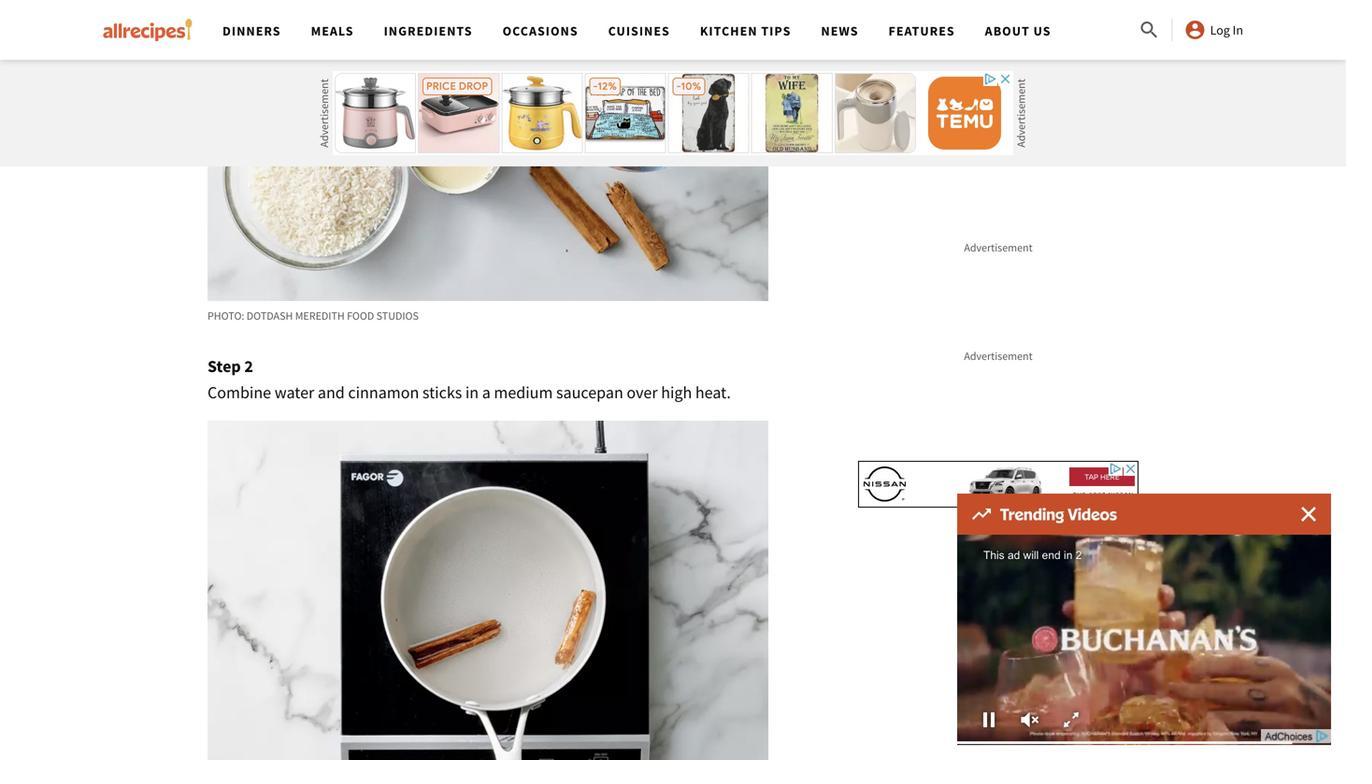 Task type: describe. For each thing, give the bounding box(es) containing it.
water
[[275, 382, 314, 403]]

dotdash meredith food studios
[[247, 309, 419, 323]]

and
[[318, 382, 345, 403]]

features link
[[889, 22, 955, 39]]

dotdash
[[247, 309, 293, 323]]

news
[[821, 22, 859, 39]]

meredith
[[295, 309, 345, 323]]

combine
[[208, 382, 271, 403]]

heat.
[[695, 382, 731, 403]]

meals
[[311, 22, 354, 39]]

videos
[[1068, 504, 1117, 524]]

log in link
[[1184, 19, 1243, 41]]

search image
[[1138, 19, 1161, 41]]

banner containing log in
[[0, 0, 1346, 760]]

over
[[627, 382, 658, 403]]

log
[[1210, 22, 1230, 38]]

cinnamon
[[348, 382, 419, 403]]

occasions
[[503, 22, 578, 39]]

medium
[[494, 382, 553, 403]]

all ingredients to make arroz con leche gathered on a marble countertop. image
[[208, 0, 768, 302]]

two cinnamon sticks being steeped in simmering water. image
[[208, 421, 768, 760]]

studios
[[376, 309, 419, 323]]

trending videos
[[1000, 504, 1117, 524]]

in
[[1233, 22, 1243, 38]]

kitchen tips link
[[700, 22, 791, 39]]

ingredients link
[[384, 22, 473, 39]]



Task type: locate. For each thing, give the bounding box(es) containing it.
about us link
[[985, 22, 1051, 39]]

navigation
[[208, 0, 1138, 60]]

saucepan
[[556, 382, 623, 403]]

combine water and cinnamon sticks in a medium saucepan over high heat.
[[208, 382, 731, 403]]

about
[[985, 22, 1030, 39]]

meals link
[[311, 22, 354, 39]]

close image
[[1301, 507, 1316, 522]]

banner
[[0, 0, 1346, 760]]

advertisement region
[[858, 3, 1139, 237], [333, 71, 1013, 155], [858, 367, 1139, 601]]

features
[[889, 22, 955, 39]]

trending
[[1000, 504, 1064, 524]]

high
[[661, 382, 692, 403]]

tips
[[761, 22, 791, 39]]

about us
[[985, 22, 1051, 39]]

ingredients
[[384, 22, 473, 39]]

home image
[[103, 19, 193, 41]]

in
[[465, 382, 479, 403]]

sticks
[[422, 382, 462, 403]]

navigation containing dinners
[[208, 0, 1138, 60]]

kitchen
[[700, 22, 758, 39]]

news link
[[821, 22, 859, 39]]

dinners
[[223, 22, 281, 39]]

unmute button group
[[1010, 706, 1051, 734]]

food
[[347, 309, 374, 323]]

occasions link
[[503, 22, 578, 39]]

kitchen tips
[[700, 22, 791, 39]]

log in
[[1210, 22, 1243, 38]]

cuisines
[[608, 22, 670, 39]]

us
[[1034, 22, 1051, 39]]

video player application
[[957, 535, 1331, 745]]

trending image
[[972, 509, 991, 520]]

dinners link
[[223, 22, 281, 39]]

a
[[482, 382, 491, 403]]

cuisines link
[[608, 22, 670, 39]]

account image
[[1184, 19, 1207, 41]]



Task type: vqa. For each thing, say whether or not it's contained in the screenshot.
favorites
no



